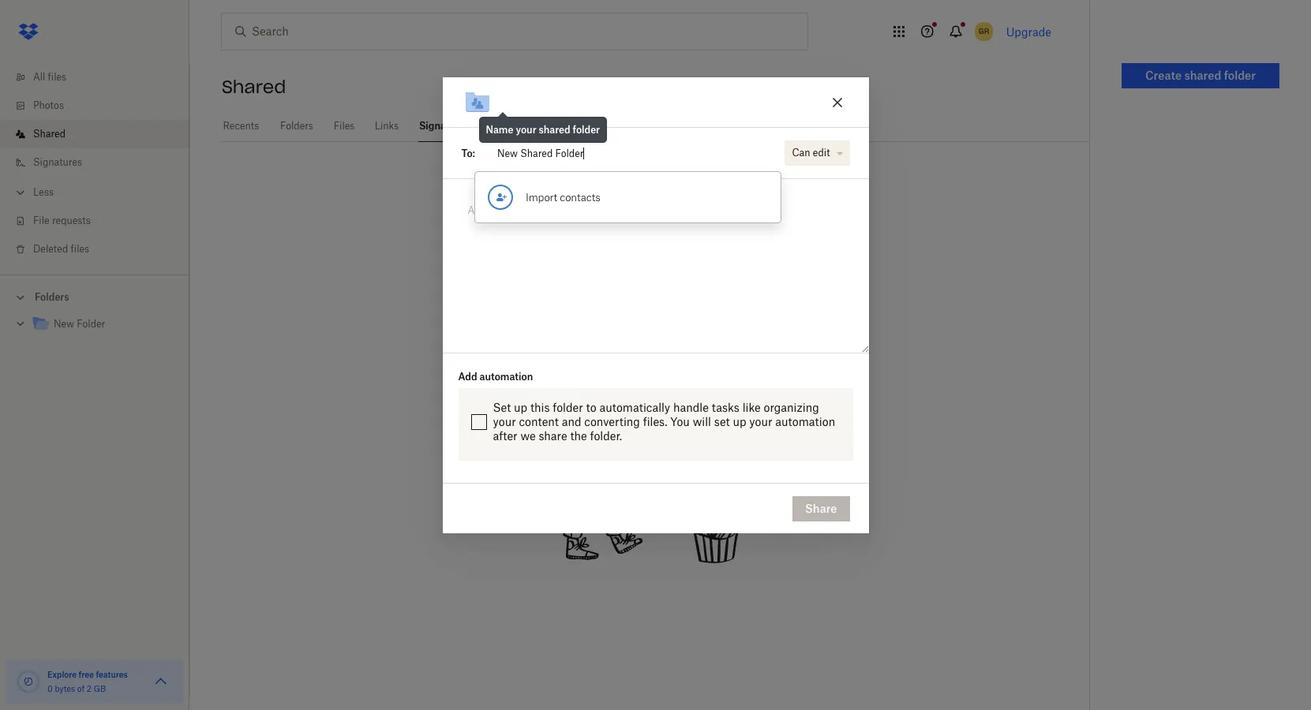 Task type: describe. For each thing, give the bounding box(es) containing it.
here.
[[780, 225, 814, 241]]

requests for signature requests
[[467, 120, 508, 132]]

your right name
[[516, 124, 537, 136]]

illustration of an empty shelf image
[[531, 330, 768, 567]]

set
[[493, 401, 511, 415]]

share
[[539, 430, 567, 443]]

all
[[33, 71, 45, 83]]

appear
[[729, 225, 776, 241]]

signature
[[419, 120, 465, 132]]

edit
[[813, 147, 830, 159]]

photos link
[[13, 92, 190, 120]]

shared link
[[13, 120, 190, 148]]

upgrade
[[1007, 25, 1052, 38]]

contacts
[[560, 191, 601, 203]]

links
[[375, 120, 399, 132]]

links link
[[374, 111, 400, 140]]

folders button
[[0, 285, 190, 309]]

recents link
[[222, 111, 260, 140]]

Name your shared folder text field
[[511, 94, 816, 111]]

folder for name your shared folder
[[573, 124, 600, 136]]

the
[[570, 430, 587, 443]]

no
[[496, 193, 520, 215]]

signatures
[[33, 156, 82, 168]]

this
[[531, 401, 550, 415]]

can
[[792, 147, 811, 159]]

files for deleted files
[[71, 243, 89, 255]]

and
[[562, 415, 582, 429]]

photos
[[33, 99, 64, 111]]

to
[[586, 401, 597, 415]]

shared list item
[[0, 120, 190, 148]]

2 horizontal spatial requests
[[615, 193, 696, 215]]

handle
[[673, 401, 709, 415]]

signature requests
[[419, 120, 508, 132]]

folder
[[77, 318, 105, 330]]

list containing all files
[[0, 54, 190, 275]]

sharing modal dialog
[[443, 77, 869, 660]]

file requests
[[33, 215, 91, 227]]

0 horizontal spatial up
[[514, 401, 528, 415]]

new folder link
[[32, 314, 177, 336]]

when
[[485, 225, 522, 241]]

create
[[1146, 69, 1182, 82]]

upgrade link
[[1007, 25, 1052, 38]]

your up "after"
[[493, 415, 516, 429]]

0
[[47, 685, 53, 694]]

tab list containing recents
[[222, 111, 1090, 142]]

folders inside button
[[35, 291, 69, 303]]

files link
[[333, 111, 355, 140]]

explore
[[47, 670, 77, 680]]

files for all files
[[48, 71, 66, 83]]

free
[[79, 670, 94, 680]]

set
[[714, 415, 730, 429]]

like
[[743, 401, 761, 415]]

organizing
[[764, 401, 819, 415]]

share
[[805, 502, 837, 515]]

deleted files link
[[13, 235, 190, 264]]

requests for file requests
[[52, 215, 91, 227]]

less image
[[13, 185, 28, 201]]

create shared folder
[[1146, 69, 1256, 82]]

files
[[334, 120, 355, 132]]

add
[[458, 371, 477, 383]]

they'll
[[686, 225, 725, 241]]

folder for set up this folder to automatically handle tasks like organizing your content and converting files. you will set up your automation after we share the folder.
[[553, 401, 583, 415]]

all files link
[[13, 63, 190, 92]]

in
[[702, 193, 718, 215]]

set up this folder to automatically handle tasks like organizing your content and converting files. you will set up your automation after we share the folder.
[[493, 401, 836, 443]]

new
[[54, 318, 74, 330]]

no signature requests in progress
[[496, 193, 803, 215]]

shared inside list item
[[33, 128, 66, 140]]

new folder
[[54, 318, 105, 330]]

import
[[526, 191, 557, 203]]

share button
[[793, 496, 850, 522]]



Task type: vqa. For each thing, say whether or not it's contained in the screenshot.
folder.
yes



Task type: locate. For each thing, give the bounding box(es) containing it.
recents
[[223, 120, 259, 132]]

automation up 'set'
[[480, 371, 533, 383]]

1 vertical spatial folder
[[573, 124, 600, 136]]

folder up contact name field
[[573, 124, 600, 136]]

you
[[671, 415, 690, 429]]

folders
[[280, 120, 313, 132], [35, 291, 69, 303]]

less
[[33, 186, 54, 198]]

signature requests link
[[419, 111, 509, 140]]

automation inside set up this folder to automatically handle tasks like organizing your content and converting files. you will set up your automation after we share the folder.
[[776, 415, 836, 429]]

we
[[521, 430, 536, 443]]

shared inside "button"
[[1185, 69, 1222, 82]]

Import contacts field
[[475, 137, 781, 223]]

files
[[48, 71, 66, 83], [71, 243, 89, 255]]

shared right name
[[539, 124, 571, 136]]

1 horizontal spatial folders
[[280, 120, 313, 132]]

all files
[[33, 71, 66, 83]]

add automation
[[458, 371, 533, 383]]

1 vertical spatial up
[[733, 415, 747, 429]]

to:
[[462, 147, 475, 159]]

file
[[33, 215, 49, 227]]

explore free features 0 bytes of 2 gb
[[47, 670, 128, 694]]

shared
[[222, 76, 286, 98], [33, 128, 66, 140]]

create shared folder button
[[1122, 63, 1280, 88]]

folders up new in the left top of the page
[[35, 291, 69, 303]]

file requests link
[[13, 207, 190, 235]]

name
[[486, 124, 514, 136]]

1 vertical spatial files
[[71, 243, 89, 255]]

tasks
[[712, 401, 740, 415]]

folder inside set up this folder to automatically handle tasks like organizing your content and converting files. you will set up your automation after we share the folder.
[[553, 401, 583, 415]]

files right 'deleted'
[[71, 243, 89, 255]]

automation
[[480, 371, 533, 383], [776, 415, 836, 429]]

requests inside "list"
[[52, 215, 91, 227]]

tab list
[[222, 111, 1090, 142]]

folders link
[[279, 111, 314, 140]]

0 vertical spatial automation
[[480, 371, 533, 383]]

2
[[87, 685, 92, 694]]

name your shared folder
[[486, 124, 600, 136]]

1 vertical spatial shared
[[539, 124, 571, 136]]

shared inside sharing modal dialog
[[539, 124, 571, 136]]

1 horizontal spatial up
[[733, 415, 747, 429]]

Contact name field
[[491, 141, 778, 166]]

gb
[[94, 685, 106, 694]]

folder.
[[590, 430, 622, 443]]

will
[[693, 415, 711, 429]]

requests up to:
[[467, 120, 508, 132]]

0 vertical spatial folder
[[1225, 69, 1256, 82]]

folder right create
[[1225, 69, 1256, 82]]

requests inside tab list
[[467, 120, 508, 132]]

folders inside tab list
[[280, 120, 313, 132]]

shared down photos
[[33, 128, 66, 140]]

0 vertical spatial folders
[[280, 120, 313, 132]]

0 horizontal spatial folders
[[35, 291, 69, 303]]

1 vertical spatial folders
[[35, 291, 69, 303]]

of
[[77, 685, 85, 694]]

features
[[96, 670, 128, 680]]

0 vertical spatial files
[[48, 71, 66, 83]]

1 horizontal spatial shared
[[222, 76, 286, 98]]

deleted
[[33, 243, 68, 255]]

1 vertical spatial automation
[[776, 415, 836, 429]]

0 horizontal spatial automation
[[480, 371, 533, 383]]

1 horizontal spatial automation
[[776, 415, 836, 429]]

automation down organizing
[[776, 415, 836, 429]]

1 horizontal spatial files
[[71, 243, 89, 255]]

0 horizontal spatial shared
[[539, 124, 571, 136]]

shared right create
[[1185, 69, 1222, 82]]

quota usage element
[[16, 670, 41, 695]]

Add a message (optional) text field
[[462, 198, 850, 235]]

folder inside "button"
[[1225, 69, 1256, 82]]

dropbox image
[[13, 16, 44, 47]]

files right all
[[48, 71, 66, 83]]

folders left 'files'
[[280, 120, 313, 132]]

0 horizontal spatial requests
[[52, 215, 91, 227]]

1 vertical spatial shared
[[33, 128, 66, 140]]

automatically
[[600, 401, 671, 415]]

0 vertical spatial shared
[[1185, 69, 1222, 82]]

requests
[[467, 120, 508, 132], [615, 193, 696, 215], [52, 215, 91, 227]]

your down like
[[750, 415, 773, 429]]

list
[[0, 54, 190, 275]]

deleted files
[[33, 243, 89, 255]]

converting
[[585, 415, 640, 429]]

bytes
[[55, 685, 75, 694]]

you
[[526, 225, 550, 241]]

requests right file
[[52, 215, 91, 227]]

progress
[[723, 193, 803, 215]]

signatures link
[[13, 148, 190, 177]]

up
[[514, 401, 528, 415], [733, 415, 747, 429]]

0 vertical spatial up
[[514, 401, 528, 415]]

can edit
[[792, 147, 830, 159]]

can edit button
[[785, 141, 850, 166]]

1 horizontal spatial shared
[[1185, 69, 1222, 82]]

signature
[[525, 193, 610, 215]]

shared up recents link
[[222, 76, 286, 98]]

request
[[554, 225, 606, 241]]

files.
[[643, 415, 668, 429]]

signatures,
[[610, 225, 682, 241]]

0 vertical spatial shared
[[222, 76, 286, 98]]

folder up 'and'
[[553, 401, 583, 415]]

folder
[[1225, 69, 1256, 82], [573, 124, 600, 136], [553, 401, 583, 415]]

when you request signatures, they'll appear here.
[[485, 225, 814, 241]]

requests up when you request signatures, they'll appear here.
[[615, 193, 696, 215]]

after
[[493, 430, 518, 443]]

0 horizontal spatial shared
[[33, 128, 66, 140]]

1 horizontal spatial requests
[[467, 120, 508, 132]]

2 vertical spatial folder
[[553, 401, 583, 415]]

your
[[516, 124, 537, 136], [493, 415, 516, 429], [750, 415, 773, 429]]

0 horizontal spatial files
[[48, 71, 66, 83]]

import contacts
[[526, 191, 601, 203]]

content
[[519, 415, 559, 429]]



